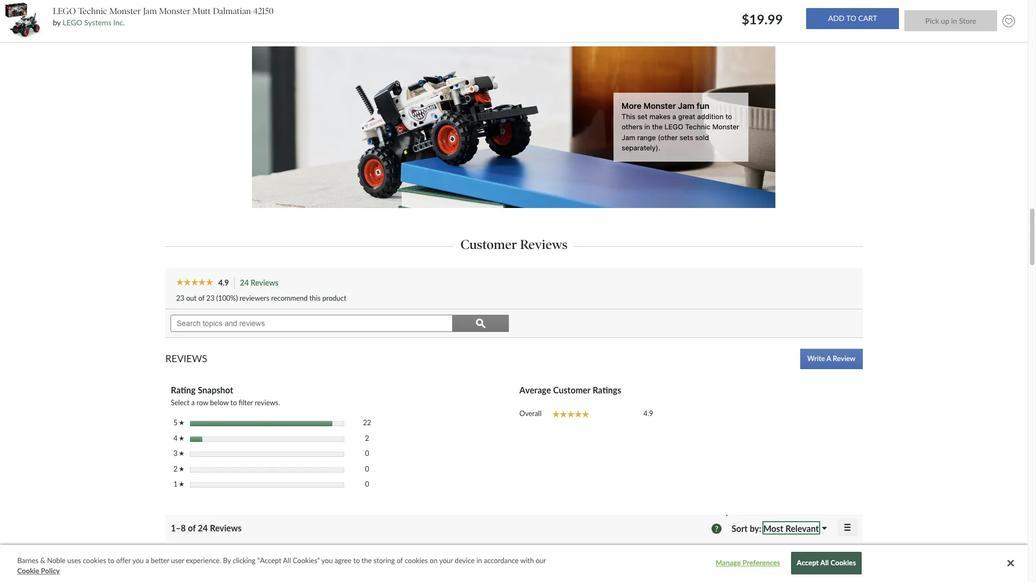 Task type: vqa. For each thing, say whether or not it's contained in the screenshot.
4
yes



Task type: locate. For each thing, give the bounding box(es) containing it.
0 horizontal spatial you
[[132, 557, 144, 565]]

average customer ratings
[[519, 385, 621, 395]]

1 horizontal spatial 2
[[365, 434, 369, 443]]

product
[[322, 294, 346, 302]]

filter
[[239, 399, 253, 407]]

a
[[826, 355, 831, 363], [191, 399, 195, 407], [145, 557, 149, 565]]

to left offer
[[108, 557, 114, 565]]

all inside button
[[820, 559, 829, 568]]

customer reviews
[[460, 237, 568, 253]]

☆ inside 4 ☆
[[179, 436, 184, 441]]

2 horizontal spatial a
[[826, 355, 831, 363]]

select
[[171, 399, 189, 407]]

by
[[223, 557, 231, 565]]

0 horizontal spatial of
[[188, 524, 196, 534]]

of right the ·
[[397, 557, 403, 565]]

☆ up 4 ☆
[[179, 420, 184, 426]]

2 you from the left
[[321, 557, 333, 565]]

1 vertical spatial lego
[[63, 18, 82, 27]]

(100%)
[[216, 294, 238, 302]]

1 horizontal spatial all
[[820, 559, 829, 568]]

2 vertical spatial of
[[397, 557, 403, 565]]

23 left "out"
[[176, 294, 184, 302]]

mutt
[[193, 6, 211, 16]]

customer
[[460, 237, 517, 253], [553, 385, 590, 395]]

2 vertical spatial 0
[[365, 480, 369, 489]]

2 vertical spatial a
[[145, 557, 149, 565]]

of right 1–8
[[188, 524, 196, 534]]

accordance
[[484, 557, 519, 565]]

better
[[151, 557, 169, 565]]

monster
[[109, 6, 141, 16], [159, 6, 190, 16]]

0 horizontal spatial 2
[[173, 465, 179, 474]]

rating snapshot select a row below to filter reviews.
[[171, 385, 280, 407]]

23 left (100%) on the left of page
[[206, 294, 214, 302]]

1 horizontal spatial to
[[230, 399, 237, 407]]

"accept
[[257, 557, 281, 565]]

1 vertical spatial 4.9
[[643, 409, 653, 418]]

☆ up the 2 ☆
[[179, 451, 184, 457]]

all right accept
[[820, 559, 829, 568]]

☆ for 3
[[179, 451, 184, 457]]

24 right 1–8
[[198, 524, 208, 534]]

cookies left on
[[405, 557, 428, 565]]

1 horizontal spatial of
[[198, 294, 205, 302]]

a left better
[[145, 557, 149, 565]]

0 vertical spatial 0
[[365, 449, 369, 458]]

cookie policy link
[[17, 567, 60, 577]]

kristen
[[171, 563, 199, 573]]

0 vertical spatial 2
[[365, 434, 369, 443]]

10
[[392, 563, 399, 570]]

all
[[283, 557, 291, 565], [820, 559, 829, 568]]

0 vertical spatial 24
[[240, 278, 249, 287]]

0 for 1
[[365, 480, 369, 489]]

2 ☆ from the top
[[179, 436, 184, 441]]

on
[[430, 557, 438, 565]]

☆☆☆☆☆
[[176, 278, 213, 286], [176, 278, 213, 286], [552, 411, 589, 418], [552, 411, 589, 418], [349, 563, 386, 571], [349, 563, 386, 571]]

0 horizontal spatial a
[[145, 557, 149, 565]]

cookies right uses
[[83, 557, 106, 565]]

a right 'write'
[[826, 355, 831, 363]]

0 vertical spatial 4.9
[[218, 278, 229, 287]]

cookies
[[83, 557, 106, 565], [405, 557, 428, 565]]

1 0 from the top
[[365, 449, 369, 458]]

lego right by
[[63, 18, 82, 27]]

1 horizontal spatial monster
[[159, 6, 190, 16]]

2 down "3"
[[173, 465, 179, 474]]

uses
[[67, 557, 81, 565]]

☆ inside the 2 ☆
[[179, 466, 184, 472]]

2 0 from the top
[[365, 465, 369, 474]]

2 cookies from the left
[[405, 557, 428, 565]]

with
[[520, 557, 534, 565]]

2 horizontal spatial of
[[397, 557, 403, 565]]

0 vertical spatial lego
[[53, 6, 76, 16]]

a left row
[[191, 399, 195, 407]]

average
[[519, 385, 551, 395]]

1 cookies from the left
[[83, 557, 106, 565]]

sort
[[732, 524, 748, 534]]

cookie
[[17, 567, 39, 576]]

24 up reviewers
[[240, 278, 249, 287]]

to
[[230, 399, 237, 407], [108, 557, 114, 565], [353, 557, 360, 565]]

to left the
[[353, 557, 360, 565]]

0 vertical spatial of
[[198, 294, 205, 302]]

reviewers
[[240, 294, 269, 302]]

jam
[[143, 6, 157, 16]]

0
[[365, 449, 369, 458], [365, 465, 369, 474], [365, 480, 369, 489]]

☆ down the 2 ☆
[[179, 482, 184, 487]]

0 vertical spatial a
[[826, 355, 831, 363]]

clicking
[[233, 557, 256, 565]]

Search topics and reviews text field
[[171, 315, 453, 332]]

0 horizontal spatial 23
[[176, 294, 184, 302]]

☆ inside 5 ☆
[[179, 420, 184, 426]]

0 for 2
[[365, 465, 369, 474]]

1 vertical spatial 2
[[173, 465, 179, 474]]

of right "out"
[[198, 294, 205, 302]]

2
[[365, 434, 369, 443], [173, 465, 179, 474]]

None submit
[[806, 8, 899, 29], [904, 11, 997, 32], [806, 8, 899, 29], [904, 11, 997, 32]]

manage preferences button
[[714, 553, 782, 574]]

1 vertical spatial customer
[[553, 385, 590, 395]]

relevant
[[785, 524, 819, 534]]

2 down 22
[[365, 434, 369, 443]]

offer
[[116, 557, 131, 565]]

1 horizontal spatial you
[[321, 557, 333, 565]]

experience.
[[186, 557, 221, 565]]

all right "accept
[[283, 557, 291, 565]]

4 ☆ from the top
[[179, 466, 184, 472]]

0 horizontal spatial cookies
[[83, 557, 106, 565]]

months
[[401, 563, 420, 570]]

lego up by
[[53, 6, 76, 16]]

1 horizontal spatial 23
[[206, 294, 214, 302]]

a inside 'barnes & noble uses cookies to offer you a better user experience. by clicking "accept all cookies" you agree to the storing of cookies on your device in accordance with our cookie policy'
[[145, 557, 149, 565]]

1 vertical spatial a
[[191, 399, 195, 407]]

1 ☆ from the top
[[179, 420, 184, 426]]

monster up inc.
[[109, 6, 141, 16]]

reviews
[[520, 237, 568, 253], [251, 278, 278, 287], [165, 353, 207, 365], [210, 524, 242, 534]]

? button
[[711, 523, 722, 536]]

1 horizontal spatial 4.9
[[643, 409, 653, 418]]

1–8 of 24 reviews alert
[[171, 524, 246, 534]]

23
[[176, 294, 184, 302], [206, 294, 214, 302]]

1–8 of 24 reviews
[[171, 524, 246, 534]]

· 10 months ago
[[389, 563, 434, 570]]

monster right jam
[[159, 6, 190, 16]]

to left filter
[[230, 399, 237, 407]]

0 horizontal spatial all
[[283, 557, 291, 565]]

0 horizontal spatial customer
[[460, 237, 517, 253]]

☆ up 1 ☆
[[179, 466, 184, 472]]

24
[[240, 278, 249, 287], [198, 524, 208, 534]]

☆ up 3 ☆
[[179, 436, 184, 441]]

1 23 from the left
[[176, 294, 184, 302]]

1 horizontal spatial cookies
[[405, 557, 428, 565]]

☆ inside 3 ☆
[[179, 451, 184, 457]]

5 ☆ from the top
[[179, 482, 184, 487]]

by
[[53, 18, 61, 27]]

1 vertical spatial 0
[[365, 465, 369, 474]]

manage
[[716, 559, 741, 568]]

add to wishlist image
[[1000, 12, 1017, 30]]

3 0 from the top
[[365, 480, 369, 489]]

4
[[173, 434, 179, 443]]

1 you from the left
[[132, 557, 144, 565]]

☆ inside 1 ☆
[[179, 482, 184, 487]]

2 for 2
[[365, 434, 369, 443]]

write a review
[[807, 355, 856, 363]]

user
[[171, 557, 184, 565]]

0 horizontal spatial monster
[[109, 6, 141, 16]]

$19.99
[[742, 11, 786, 27]]

1 vertical spatial 24
[[198, 524, 208, 534]]

3 ☆ from the top
[[179, 451, 184, 457]]

1 horizontal spatial a
[[191, 399, 195, 407]]

you right offer
[[132, 557, 144, 565]]

write a review button
[[800, 349, 863, 369]]

4.9
[[218, 278, 229, 287], [643, 409, 653, 418]]

ϙ
[[476, 318, 486, 328]]

☆
[[179, 420, 184, 426], [179, 436, 184, 441], [179, 451, 184, 457], [179, 466, 184, 472], [179, 482, 184, 487]]

you left agree
[[321, 557, 333, 565]]

privacy alert dialog
[[0, 546, 1028, 583]]



Task type: describe. For each thing, give the bounding box(es) containing it.
all inside 'barnes & noble uses cookies to offer you a better user experience. by clicking "accept all cookies" you agree to the storing of cookies on your device in accordance with our cookie policy'
[[283, 557, 291, 565]]

1 vertical spatial of
[[188, 524, 196, 534]]

2 monster from the left
[[159, 6, 190, 16]]

1 horizontal spatial 24
[[240, 278, 249, 287]]

24 reviews link
[[240, 277, 284, 290]]

4 ☆
[[173, 434, 184, 443]]

your
[[439, 557, 453, 565]]

3 ☆
[[173, 449, 184, 458]]

device
[[455, 557, 475, 565]]

most
[[763, 524, 783, 534]]

inc.
[[113, 18, 125, 27]]

snapshot
[[198, 385, 233, 395]]

☆ for 4
[[179, 436, 184, 441]]

5
[[173, 419, 179, 427]]

reviews.
[[255, 399, 280, 407]]

23 out of 23 (100%) reviewers recommend this product
[[176, 294, 346, 302]]

barnes
[[17, 557, 38, 565]]

1 ☆
[[173, 480, 184, 489]]

recommend
[[271, 294, 308, 302]]

2 ☆
[[173, 465, 184, 474]]

accept all cookies button
[[791, 553, 862, 575]]

2 horizontal spatial to
[[353, 557, 360, 565]]

24 reviews
[[240, 278, 278, 287]]

☆ for 2
[[179, 466, 184, 472]]

in
[[476, 557, 482, 565]]

22
[[363, 419, 371, 427]]

▼
[[822, 527, 827, 532]]

ratings
[[593, 385, 621, 395]]

2 23 from the left
[[206, 294, 214, 302]]

manage preferences
[[716, 559, 780, 568]]

0 vertical spatial customer
[[460, 237, 517, 253]]

rating
[[171, 385, 196, 395]]

kristen b.
[[171, 563, 208, 573]]

our
[[536, 557, 546, 565]]

≡ button
[[838, 520, 857, 537]]

☆ for 1
[[179, 482, 184, 487]]

preferences
[[743, 559, 780, 568]]

·
[[389, 563, 391, 570]]

out
[[186, 294, 197, 302]]

1–8
[[171, 524, 186, 534]]

policy
[[41, 567, 60, 576]]

this
[[309, 294, 321, 302]]

a inside button
[[826, 355, 831, 363]]

noble
[[47, 557, 66, 565]]

1 horizontal spatial customer
[[553, 385, 590, 395]]

barnes & noble uses cookies to offer you a better user experience. by clicking "accept all cookies" you agree to the storing of cookies on your device in accordance with our cookie policy
[[17, 557, 546, 576]]

sort by: most relevant ▼
[[732, 524, 827, 534]]

0 horizontal spatial to
[[108, 557, 114, 565]]

b.
[[201, 563, 208, 573]]

ϙ button
[[453, 315, 509, 332]]

accept
[[797, 559, 819, 568]]

≡
[[844, 521, 851, 536]]

cookies
[[831, 559, 856, 568]]

below
[[210, 399, 229, 407]]

lego systems inc. link
[[63, 18, 125, 27]]

row
[[197, 399, 208, 407]]

0 horizontal spatial 24
[[198, 524, 208, 534]]

review
[[833, 355, 856, 363]]

technic
[[78, 6, 107, 16]]

☆ for 5
[[179, 420, 184, 426]]

agree
[[335, 557, 352, 565]]

lego technic monster jam monster mutt dalmatian 42150 by lego systems inc.
[[53, 6, 274, 27]]

0 horizontal spatial 4.9
[[218, 278, 229, 287]]

2 for 2 ☆
[[173, 465, 179, 474]]

dalmatian
[[213, 6, 251, 16]]

42150
[[253, 6, 274, 16]]

3
[[173, 449, 179, 458]]

storing
[[374, 557, 395, 565]]

5 ☆
[[173, 419, 184, 427]]

to inside rating snapshot select a row below to filter reviews.
[[230, 399, 237, 407]]

a inside rating snapshot select a row below to filter reviews.
[[191, 399, 195, 407]]

0 for 3
[[365, 449, 369, 458]]

of inside 'barnes & noble uses cookies to offer you a better user experience. by clicking "accept all cookies" you agree to the storing of cookies on your device in accordance with our cookie policy'
[[397, 557, 403, 565]]

the
[[362, 557, 372, 565]]

accept all cookies
[[797, 559, 856, 568]]

overall
[[519, 409, 541, 418]]

lego technic monster jam monster mutt dalmatian 42150 image
[[5, 3, 42, 39]]

write
[[807, 355, 825, 363]]

1 monster from the left
[[109, 6, 141, 16]]

&
[[40, 557, 45, 565]]

?
[[711, 524, 722, 534]]

cookies"
[[293, 557, 320, 565]]

systems
[[84, 18, 111, 27]]

1
[[173, 480, 179, 489]]

by:
[[750, 524, 761, 534]]

Search topics and reviews search region search field
[[165, 309, 514, 338]]

ago
[[422, 563, 431, 570]]



